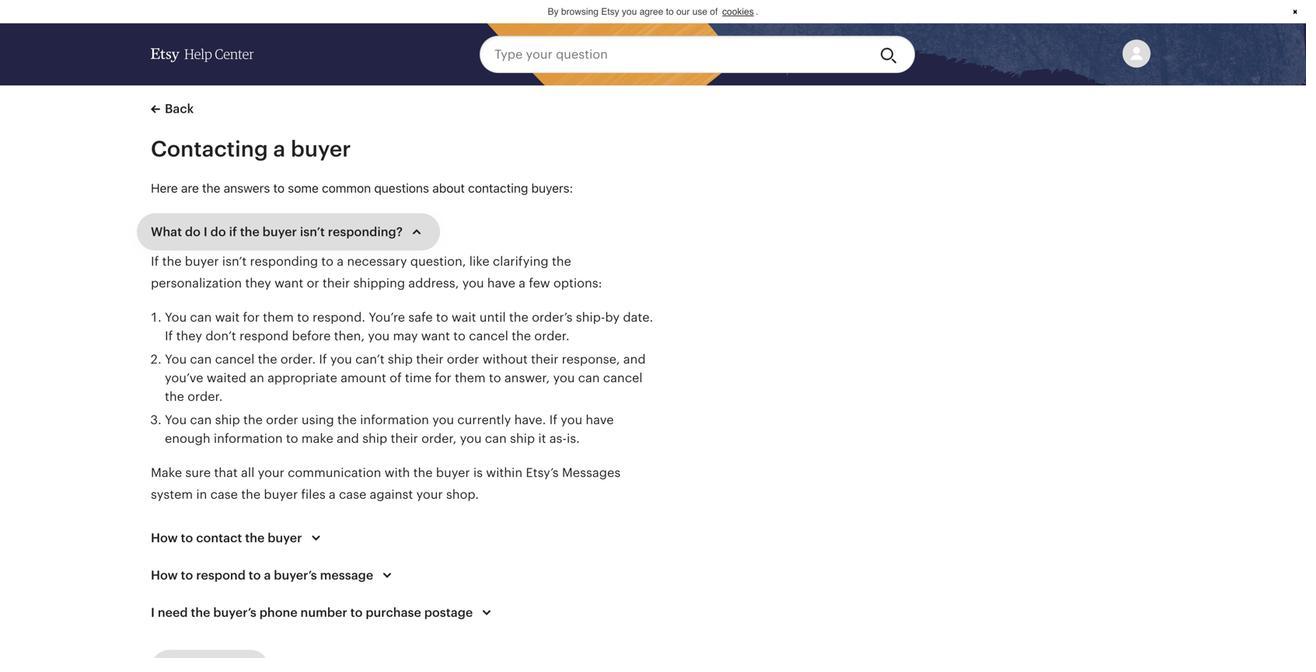 Task type: describe. For each thing, give the bounding box(es) containing it.
here are the answers to some common questions about contacting buyers:
[[151, 181, 573, 196]]

some
[[288, 181, 319, 196]]

how to respond to a buyer's message
[[151, 569, 374, 583]]

them inside 'you can wait for them to respond. you're safe to wait until the order's ship-by date. if they don't respond before then, you may want to cancel the order.'
[[263, 311, 294, 325]]

etsy image
[[151, 48, 180, 62]]

the up options:
[[552, 255, 572, 269]]

a left "necessary"
[[337, 255, 344, 269]]

0 vertical spatial information
[[360, 413, 429, 427]]

about
[[433, 181, 465, 196]]

the inside i need the buyer's phone number to purchase postage dropdown button
[[191, 606, 210, 620]]

to inside you can cancel the order. if you can't ship their order without their response, and you've waited an appropriate amount of time for them to answer, you can cancel the order.
[[489, 371, 501, 385]]

you down currently at the left of the page
[[460, 432, 482, 446]]

personalization
[[151, 277, 242, 291]]

help
[[184, 47, 212, 62]]

don't
[[206, 329, 236, 343]]

the down 'an'
[[243, 413, 263, 427]]

their up time
[[416, 353, 444, 367]]

0 vertical spatial i
[[204, 225, 208, 239]]

is.
[[567, 432, 580, 446]]

a right contacting
[[273, 137, 286, 161]]

to right safe
[[436, 311, 449, 325]]

a inside dropdown button
[[264, 569, 271, 583]]

then,
[[334, 329, 365, 343]]

want inside "if the buyer isn't responding to a necessary question, like clarifying the personalization they want or their shipping address, you have a few options:"
[[275, 277, 304, 291]]

you've
[[165, 371, 203, 385]]

the up 'an'
[[258, 353, 277, 367]]

with
[[385, 466, 410, 480]]

you for you can cancel the order. if you can't ship their order without their response, and you've waited an appropriate amount of time for them to answer, you can cancel the order.
[[165, 353, 187, 367]]

using
[[302, 413, 334, 427]]

buyer's inside dropdown button
[[274, 569, 317, 583]]

help center link
[[151, 33, 254, 76]]

if inside 'you can wait for them to respond. you're safe to wait until the order's ship-by date. if they don't respond before then, you may want to cancel the order.'
[[165, 329, 173, 343]]

they inside "if the buyer isn't responding to a necessary question, like clarifying the personalization they want or their shipping address, you have a few options:"
[[245, 277, 271, 291]]

use
[[693, 6, 708, 17]]

cookies
[[723, 6, 754, 17]]

you for you can wait for them to respond. you're safe to wait until the order's ship-by date. if they don't respond before then, you may want to cancel the order.
[[165, 311, 187, 325]]

what do i do if the buyer isn't responding?
[[151, 225, 403, 239]]

to inside the you can ship the order using the information you currently have. if you have enough information to make and ship their order, you can ship it as-is.
[[286, 432, 298, 446]]

here
[[151, 181, 178, 196]]

of inside you can cancel the order. if you can't ship their order without their response, and you've waited an appropriate amount of time for them to answer, you can cancel the order.
[[390, 371, 402, 385]]

can down currently at the left of the page
[[485, 432, 507, 446]]

before
[[292, 329, 331, 343]]

buyer inside "if the buyer isn't responding to a necessary question, like clarifying the personalization they want or their shipping address, you have a few options:"
[[185, 255, 219, 269]]

0 horizontal spatial i
[[151, 606, 155, 620]]

for inside you can cancel the order. if you can't ship their order without their response, and you've waited an appropriate amount of time for them to answer, you can cancel the order.
[[435, 371, 452, 385]]

cancel inside 'you can wait for them to respond. you're safe to wait until the order's ship-by date. if they don't respond before then, you may want to cancel the order.'
[[469, 329, 509, 343]]

order inside the you can ship the order using the information you currently have. if you have enough information to make and ship their order, you can ship it as-is.
[[266, 413, 298, 427]]

safe
[[409, 311, 433, 325]]

if the buyer isn't responding to a necessary question, like clarifying the personalization they want or their shipping address, you have a few options:
[[151, 255, 602, 291]]

2 vertical spatial order.
[[188, 390, 223, 404]]

if inside the you can ship the order using the information you currently have. if you have enough information to make and ship their order, you can ship it as-is.
[[550, 413, 558, 427]]

can for you can wait for them to respond. you're safe to wait until the order's ship-by date. if they don't respond before then, you may want to cancel the order.
[[190, 311, 212, 325]]

buyers:
[[532, 181, 573, 196]]

for inside 'you can wait for them to respond. you're safe to wait until the order's ship-by date. if they don't respond before then, you may want to cancel the order.'
[[243, 311, 260, 325]]

in
[[196, 488, 207, 502]]

etsy
[[601, 6, 620, 17]]

i need the buyer's phone number to purchase postage
[[151, 606, 473, 620]]

all
[[241, 466, 255, 480]]

make sure that all your communication with the buyer is within etsy's messages system in case the buyer files a case against your shop.
[[151, 466, 621, 502]]

buyer up shop.
[[436, 466, 470, 480]]

until
[[480, 311, 506, 325]]

you can ship the order using the information you currently have. if you have enough information to make and ship their order, you can ship it as-is.
[[165, 413, 614, 446]]

enough
[[165, 432, 210, 446]]

contacting
[[468, 181, 528, 196]]

responding
[[250, 255, 318, 269]]

have.
[[515, 413, 546, 427]]

to inside dropdown button
[[351, 606, 363, 620]]

the right are
[[202, 181, 220, 196]]

what do i do if the buyer isn't responding? button
[[137, 214, 440, 251]]

message
[[320, 569, 374, 583]]

that
[[214, 466, 238, 480]]

1 wait from the left
[[215, 311, 240, 325]]

ship-
[[576, 311, 605, 325]]

have inside "if the buyer isn't responding to a necessary question, like clarifying the personalization they want or their shipping address, you have a few options:"
[[488, 277, 516, 291]]

date.
[[623, 311, 654, 325]]

how for how to respond to a buyer's message
[[151, 569, 178, 583]]

2 do from the left
[[211, 225, 226, 239]]

common
[[322, 181, 371, 196]]

order,
[[422, 432, 457, 446]]

etsy's
[[526, 466, 559, 480]]

the down what
[[162, 255, 182, 269]]

you right etsy
[[622, 6, 637, 17]]

response,
[[562, 353, 620, 367]]

make
[[302, 432, 334, 446]]

is
[[474, 466, 483, 480]]

1 vertical spatial your
[[416, 488, 443, 502]]

order inside you can cancel the order. if you can't ship their order without their response, and you've waited an appropriate amount of time for them to answer, you can cancel the order.
[[447, 353, 479, 367]]

time
[[405, 371, 432, 385]]

and inside the you can ship the order using the information you currently have. if you have enough information to make and ship their order, you can ship it as-is.
[[337, 432, 359, 446]]

how to contact the buyer
[[151, 532, 302, 546]]

ship up with
[[363, 432, 388, 446]]

you're
[[369, 311, 405, 325]]

options:
[[554, 277, 602, 291]]

buyer inside dropdown button
[[268, 532, 302, 546]]

if inside you can cancel the order. if you can't ship their order without their response, and you've waited an appropriate amount of time for them to answer, you can cancel the order.
[[319, 353, 327, 367]]

order. inside 'you can wait for them to respond. you're safe to wait until the order's ship-by date. if they don't respond before then, you may want to cancel the order.'
[[535, 329, 570, 343]]

you can cancel the order. if you can't ship their order without their response, and you've waited an appropriate amount of time for them to answer, you can cancel the order.
[[165, 353, 646, 404]]

like
[[470, 255, 490, 269]]

you down response,
[[553, 371, 575, 385]]

appropriate
[[268, 371, 337, 385]]

without
[[483, 353, 528, 367]]

their up the 'answer,' at the left of the page
[[531, 353, 559, 367]]

phone
[[260, 606, 298, 620]]

buyer's inside dropdown button
[[213, 606, 257, 620]]

amount
[[341, 371, 386, 385]]

isn't inside what do i do if the buyer isn't responding? dropdown button
[[300, 225, 325, 239]]

the down the you've
[[165, 390, 184, 404]]

questions
[[374, 181, 429, 196]]

need
[[158, 606, 188, 620]]

Type your question search field
[[480, 36, 868, 73]]

0 vertical spatial your
[[258, 466, 285, 480]]

their inside the you can ship the order using the information you currently have. if you have enough information to make and ship their order, you can ship it as-is.
[[391, 432, 418, 446]]

the right until
[[509, 311, 529, 325]]

purchase
[[366, 606, 421, 620]]

help center
[[184, 47, 254, 62]]

within
[[486, 466, 523, 480]]

question,
[[411, 255, 466, 269]]

you up is.
[[561, 413, 583, 427]]

postage
[[424, 606, 473, 620]]

number
[[301, 606, 348, 620]]

waited
[[207, 371, 247, 385]]

to up need at the bottom of page
[[181, 569, 193, 583]]

clarifying
[[493, 255, 549, 269]]



Task type: vqa. For each thing, say whether or not it's contained in the screenshot.
against
yes



Task type: locate. For each thing, give the bounding box(es) containing it.
1 vertical spatial order
[[266, 413, 298, 427]]

want inside 'you can wait for them to respond. you're safe to wait until the order's ship-by date. if they don't respond before then, you may want to cancel the order.'
[[421, 329, 450, 343]]

for right time
[[435, 371, 452, 385]]

the right need at the bottom of page
[[191, 606, 210, 620]]

you up the order,
[[433, 413, 454, 427]]

them up before
[[263, 311, 294, 325]]

2 vertical spatial you
[[165, 413, 187, 427]]

buyer's
[[274, 569, 317, 583], [213, 606, 257, 620]]

browsing
[[562, 6, 599, 17]]

you inside 'you can wait for them to respond. you're safe to wait until the order's ship-by date. if they don't respond before then, you may want to cancel the order.'
[[368, 329, 390, 343]]

1 vertical spatial respond
[[196, 569, 246, 583]]

for up 'an'
[[243, 311, 260, 325]]

to up before
[[297, 311, 309, 325]]

None search field
[[480, 36, 916, 73]]

you down you're
[[368, 329, 390, 343]]

0 horizontal spatial have
[[488, 277, 516, 291]]

1 horizontal spatial for
[[435, 371, 452, 385]]

address,
[[409, 277, 459, 291]]

currently
[[458, 413, 511, 427]]

and inside you can cancel the order. if you can't ship their order without their response, and you've waited an appropriate amount of time for them to answer, you can cancel the order.
[[624, 353, 646, 367]]

0 vertical spatial order.
[[535, 329, 570, 343]]

order. down the you've
[[188, 390, 223, 404]]

your right all
[[258, 466, 285, 480]]

case
[[211, 488, 238, 502], [339, 488, 367, 502]]

1 horizontal spatial do
[[211, 225, 226, 239]]

respond inside how to respond to a buyer's message dropdown button
[[196, 569, 246, 583]]

messages
[[562, 466, 621, 480]]

1 vertical spatial they
[[176, 329, 202, 343]]

can't
[[356, 353, 385, 367]]

0 horizontal spatial order.
[[188, 390, 223, 404]]

0 vertical spatial you
[[165, 311, 187, 325]]

if up as-
[[550, 413, 558, 427]]

1 horizontal spatial case
[[339, 488, 367, 502]]

2 case from the left
[[339, 488, 367, 502]]

0 vertical spatial have
[[488, 277, 516, 291]]

communication
[[288, 466, 381, 480]]

how inside how to respond to a buyer's message dropdown button
[[151, 569, 178, 583]]

against
[[370, 488, 413, 502]]

can for you can ship the order using the information you currently have. if you have enough information to make and ship their order, you can ship it as-is.
[[190, 413, 212, 427]]

1 horizontal spatial buyer's
[[274, 569, 317, 583]]

0 horizontal spatial and
[[337, 432, 359, 446]]

want down safe
[[421, 329, 450, 343]]

0 horizontal spatial they
[[176, 329, 202, 343]]

system
[[151, 488, 193, 502]]

wait up don't
[[215, 311, 240, 325]]

1 vertical spatial buyer's
[[213, 606, 257, 620]]

to inside "if the buyer isn't responding to a necessary question, like clarifying the personalization they want or their shipping address, you have a few options:"
[[321, 255, 334, 269]]

1 case from the left
[[211, 488, 238, 502]]

1 horizontal spatial they
[[245, 277, 271, 291]]

the right using
[[338, 413, 357, 427]]

2 horizontal spatial order.
[[535, 329, 570, 343]]

1 vertical spatial them
[[455, 371, 486, 385]]

ship down may on the left of the page
[[388, 353, 413, 367]]

shop.
[[446, 488, 479, 502]]

can for you can cancel the order. if you can't ship their order without their response, and you've waited an appropriate amount of time for them to answer, you can cancel the order.
[[190, 353, 212, 367]]

1 horizontal spatial cancel
[[469, 329, 509, 343]]

isn't up responding
[[300, 225, 325, 239]]

1 vertical spatial for
[[435, 371, 452, 385]]

a left few
[[519, 277, 526, 291]]

the right if
[[240, 225, 260, 239]]

how inside how to contact the buyer dropdown button
[[151, 532, 178, 546]]

0 horizontal spatial want
[[275, 277, 304, 291]]

0 horizontal spatial for
[[243, 311, 260, 325]]

the down all
[[241, 488, 261, 502]]

an
[[250, 371, 264, 385]]

1 horizontal spatial order
[[447, 353, 479, 367]]

you inside you can cancel the order. if you can't ship their order without their response, and you've waited an appropriate amount of time for them to answer, you can cancel the order.
[[165, 353, 187, 367]]

them inside you can cancel the order. if you can't ship their order without their response, and you've waited an appropriate amount of time for them to answer, you can cancel the order.
[[455, 371, 486, 385]]

0 horizontal spatial order
[[266, 413, 298, 427]]

your
[[258, 466, 285, 480], [416, 488, 443, 502]]

1 horizontal spatial order.
[[281, 353, 316, 367]]

to left contact
[[181, 532, 193, 546]]

respond up 'an'
[[240, 329, 289, 343]]

shipping
[[353, 277, 405, 291]]

if down before
[[319, 353, 327, 367]]

0 horizontal spatial information
[[214, 432, 283, 446]]

agree
[[640, 6, 664, 17]]

and down date.
[[624, 353, 646, 367]]

how to respond to a buyer's message button
[[137, 557, 411, 595]]

have inside the you can ship the order using the information you currently have. if you have enough information to make and ship their order, you can ship it as-is.
[[586, 413, 614, 427]]

make
[[151, 466, 182, 480]]

do
[[185, 225, 201, 239], [211, 225, 226, 239]]

2 how from the top
[[151, 569, 178, 583]]

and
[[624, 353, 646, 367], [337, 432, 359, 446]]

i left if
[[204, 225, 208, 239]]

3 you from the top
[[165, 413, 187, 427]]

to down how to contact the buyer dropdown button
[[249, 569, 261, 583]]

0 vertical spatial buyer's
[[274, 569, 317, 583]]

back link
[[151, 100, 194, 118]]

you inside 'you can wait for them to respond. you're safe to wait until the order's ship-by date. if they don't respond before then, you may want to cancel the order.'
[[165, 311, 187, 325]]

buyer's left the phone
[[213, 606, 257, 620]]

center
[[215, 47, 254, 62]]

they left don't
[[176, 329, 202, 343]]

1 vertical spatial isn't
[[222, 255, 247, 269]]

1 horizontal spatial have
[[586, 413, 614, 427]]

0 horizontal spatial isn't
[[222, 255, 247, 269]]

to
[[666, 6, 674, 17], [273, 181, 285, 196], [321, 255, 334, 269], [297, 311, 309, 325], [436, 311, 449, 325], [454, 329, 466, 343], [489, 371, 501, 385], [286, 432, 298, 446], [181, 532, 193, 546], [181, 569, 193, 583], [249, 569, 261, 583], [351, 606, 363, 620]]

1 horizontal spatial isn't
[[300, 225, 325, 239]]

the inside what do i do if the buyer isn't responding? dropdown button
[[240, 225, 260, 239]]

1 how from the top
[[151, 532, 178, 546]]

if inside "if the buyer isn't responding to a necessary question, like clarifying the personalization they want or their shipping address, you have a few options:"
[[151, 255, 159, 269]]

ship inside you can cancel the order. if you can't ship their order without their response, and you've waited an appropriate amount of time for them to answer, you can cancel the order.
[[388, 353, 413, 367]]

sure
[[185, 466, 211, 480]]

0 horizontal spatial them
[[263, 311, 294, 325]]

you inside the you can ship the order using the information you currently have. if you have enough information to make and ship their order, you can ship it as-is.
[[165, 413, 187, 427]]

can up the you've
[[190, 353, 212, 367]]

the right with
[[414, 466, 433, 480]]

0 vertical spatial isn't
[[300, 225, 325, 239]]

case down communication on the bottom of the page
[[339, 488, 367, 502]]

cookies link
[[721, 4, 756, 19]]

want
[[275, 277, 304, 291], [421, 329, 450, 343]]

1 horizontal spatial information
[[360, 413, 429, 427]]

if
[[151, 255, 159, 269], [165, 329, 173, 343], [319, 353, 327, 367], [550, 413, 558, 427]]

buyer up some
[[291, 137, 351, 161]]

.
[[756, 6, 759, 17]]

it
[[539, 432, 546, 446]]

1 vertical spatial have
[[586, 413, 614, 427]]

contact
[[196, 532, 242, 546]]

1 horizontal spatial of
[[710, 6, 718, 17]]

can up enough
[[190, 413, 212, 427]]

how down system
[[151, 532, 178, 546]]

0 horizontal spatial buyer's
[[213, 606, 257, 620]]

respond down contact
[[196, 569, 246, 583]]

they
[[245, 277, 271, 291], [176, 329, 202, 343]]

answer,
[[505, 371, 550, 385]]

they down responding
[[245, 277, 271, 291]]

information
[[360, 413, 429, 427], [214, 432, 283, 446]]

responding?
[[328, 225, 403, 239]]

information down you can cancel the order. if you can't ship their order without their response, and you've waited an appropriate amount of time for them to answer, you can cancel the order.
[[360, 413, 429, 427]]

them down without
[[455, 371, 486, 385]]

or
[[307, 277, 319, 291]]

can up don't
[[190, 311, 212, 325]]

buyer left files
[[264, 488, 298, 502]]

they inside 'you can wait for them to respond. you're safe to wait until the order's ship-by date. if they don't respond before then, you may want to cancel the order.'
[[176, 329, 202, 343]]

can down response,
[[578, 371, 600, 385]]

a up the phone
[[264, 569, 271, 583]]

how
[[151, 532, 178, 546], [151, 569, 178, 583]]

if
[[229, 225, 237, 239]]

buyer inside dropdown button
[[263, 225, 297, 239]]

cancel down response,
[[603, 371, 643, 385]]

2 horizontal spatial cancel
[[603, 371, 643, 385]]

buyer up the "personalization"
[[185, 255, 219, 269]]

to left make
[[286, 432, 298, 446]]

0 horizontal spatial case
[[211, 488, 238, 502]]

are
[[181, 181, 199, 196]]

the up without
[[512, 329, 531, 343]]

isn't down if
[[222, 255, 247, 269]]

respond inside 'you can wait for them to respond. you're safe to wait until the order's ship-by date. if they don't respond before then, you may want to cancel the order.'
[[240, 329, 289, 343]]

0 vertical spatial order
[[447, 353, 479, 367]]

of left time
[[390, 371, 402, 385]]

you inside "if the buyer isn't responding to a necessary question, like clarifying the personalization they want or their shipping address, you have a few options:"
[[463, 277, 484, 291]]

respond.
[[313, 311, 366, 325]]

contacting
[[151, 137, 268, 161]]

0 vertical spatial of
[[710, 6, 718, 17]]

i need the buyer's phone number to purchase postage button
[[137, 595, 510, 632]]

can inside 'you can wait for them to respond. you're safe to wait until the order's ship-by date. if they don't respond before then, you may want to cancel the order.'
[[190, 311, 212, 325]]

0 vertical spatial them
[[263, 311, 294, 325]]

respond
[[240, 329, 289, 343], [196, 569, 246, 583]]

buyer up responding
[[263, 225, 297, 239]]

to left our
[[666, 6, 674, 17]]

want down responding
[[275, 277, 304, 291]]

1 vertical spatial cancel
[[215, 353, 255, 367]]

information up all
[[214, 432, 283, 446]]

1 vertical spatial of
[[390, 371, 402, 385]]

cancel
[[469, 329, 509, 343], [215, 353, 255, 367], [603, 371, 643, 385]]

0 horizontal spatial wait
[[215, 311, 240, 325]]

of right use
[[710, 6, 718, 17]]

1 horizontal spatial them
[[455, 371, 486, 385]]

ship down waited
[[215, 413, 240, 427]]

their inside "if the buyer isn't responding to a necessary question, like clarifying the personalization they want or their shipping address, you have a few options:"
[[323, 277, 350, 291]]

1 vertical spatial how
[[151, 569, 178, 583]]

buyer up how to respond to a buyer's message dropdown button
[[268, 532, 302, 546]]

order's
[[532, 311, 573, 325]]

how for how to contact the buyer
[[151, 532, 178, 546]]

1 horizontal spatial your
[[416, 488, 443, 502]]

1 horizontal spatial i
[[204, 225, 208, 239]]

you up enough
[[165, 413, 187, 427]]

you for you can ship the order using the information you currently have. if you have enough information to make and ship their order, you can ship it as-is.
[[165, 413, 187, 427]]

have up messages
[[586, 413, 614, 427]]

by
[[605, 311, 620, 325]]

2 wait from the left
[[452, 311, 476, 325]]

necessary
[[347, 255, 407, 269]]

you down the "personalization"
[[165, 311, 187, 325]]

the inside how to contact the buyer dropdown button
[[245, 532, 265, 546]]

0 horizontal spatial cancel
[[215, 353, 255, 367]]

do right what
[[185, 225, 201, 239]]

you
[[622, 6, 637, 17], [463, 277, 484, 291], [368, 329, 390, 343], [330, 353, 352, 367], [553, 371, 575, 385], [433, 413, 454, 427], [561, 413, 583, 427], [460, 432, 482, 446]]

their left the order,
[[391, 432, 418, 446]]

you can wait for them to respond. you're safe to wait until the order's ship-by date. if they don't respond before then, you may want to cancel the order.
[[165, 311, 654, 343]]

to right may on the left of the page
[[454, 329, 466, 343]]

if up the you've
[[165, 329, 173, 343]]

a inside make sure that all your communication with the buyer is within etsy's messages system in case the buyer files a case against your shop.
[[329, 488, 336, 502]]

1 horizontal spatial and
[[624, 353, 646, 367]]

isn't inside "if the buyer isn't responding to a necessary question, like clarifying the personalization they want or their shipping address, you have a few options:"
[[222, 255, 247, 269]]

0 horizontal spatial do
[[185, 225, 201, 239]]

0 vertical spatial want
[[275, 277, 304, 291]]

1 horizontal spatial want
[[421, 329, 450, 343]]

have down "clarifying"
[[488, 277, 516, 291]]

ship left it at the bottom left of the page
[[510, 432, 535, 446]]

do left if
[[211, 225, 226, 239]]

the right contact
[[245, 532, 265, 546]]

0 vertical spatial how
[[151, 532, 178, 546]]

1 vertical spatial want
[[421, 329, 450, 343]]

1 vertical spatial you
[[165, 353, 187, 367]]

1 do from the left
[[185, 225, 201, 239]]

1 vertical spatial i
[[151, 606, 155, 620]]

0 horizontal spatial your
[[258, 466, 285, 480]]

contacting a buyer
[[151, 137, 351, 161]]

a
[[273, 137, 286, 161], [337, 255, 344, 269], [519, 277, 526, 291], [329, 488, 336, 502], [264, 569, 271, 583]]

case down that
[[211, 488, 238, 502]]

0 vertical spatial cancel
[[469, 329, 509, 343]]

you down then,
[[330, 353, 352, 367]]

0 vertical spatial and
[[624, 353, 646, 367]]

may
[[393, 329, 418, 343]]

have
[[488, 277, 516, 291], [586, 413, 614, 427]]

2 vertical spatial cancel
[[603, 371, 643, 385]]

order. up appropriate
[[281, 353, 316, 367]]

for
[[243, 311, 260, 325], [435, 371, 452, 385]]

1 vertical spatial and
[[337, 432, 359, 446]]

0 vertical spatial respond
[[240, 329, 289, 343]]

wait left until
[[452, 311, 476, 325]]

to down without
[[489, 371, 501, 385]]

0 horizontal spatial of
[[390, 371, 402, 385]]

ship
[[388, 353, 413, 367], [215, 413, 240, 427], [363, 432, 388, 446], [510, 432, 535, 446]]

1 vertical spatial order.
[[281, 353, 316, 367]]

you
[[165, 311, 187, 325], [165, 353, 187, 367], [165, 413, 187, 427]]

their right or
[[323, 277, 350, 291]]

buyer's up i need the buyer's phone number to purchase postage
[[274, 569, 317, 583]]

0 vertical spatial for
[[243, 311, 260, 325]]

back
[[165, 102, 194, 116]]

few
[[529, 277, 550, 291]]

a right files
[[329, 488, 336, 502]]

1 horizontal spatial wait
[[452, 311, 476, 325]]

as-
[[550, 432, 567, 446]]

to right number
[[351, 606, 363, 620]]

isn't
[[300, 225, 325, 239], [222, 255, 247, 269]]

how up need at the bottom of page
[[151, 569, 178, 583]]

what
[[151, 225, 182, 239]]

your left shop.
[[416, 488, 443, 502]]

how to contact the buyer button
[[137, 520, 340, 557]]

answers
[[224, 181, 270, 196]]

can
[[190, 311, 212, 325], [190, 353, 212, 367], [578, 371, 600, 385], [190, 413, 212, 427], [485, 432, 507, 446]]

2 you from the top
[[165, 353, 187, 367]]

0 vertical spatial they
[[245, 277, 271, 291]]

to right responding
[[321, 255, 334, 269]]

the
[[202, 181, 220, 196], [240, 225, 260, 239], [162, 255, 182, 269], [552, 255, 572, 269], [509, 311, 529, 325], [512, 329, 531, 343], [258, 353, 277, 367], [165, 390, 184, 404], [243, 413, 263, 427], [338, 413, 357, 427], [414, 466, 433, 480], [241, 488, 261, 502], [245, 532, 265, 546], [191, 606, 210, 620]]

1 you from the top
[[165, 311, 187, 325]]

if down what
[[151, 255, 159, 269]]

i left need at the bottom of page
[[151, 606, 155, 620]]

order left using
[[266, 413, 298, 427]]

and right make
[[337, 432, 359, 446]]

by
[[548, 6, 559, 17]]

1 vertical spatial information
[[214, 432, 283, 446]]

to left some
[[273, 181, 285, 196]]



